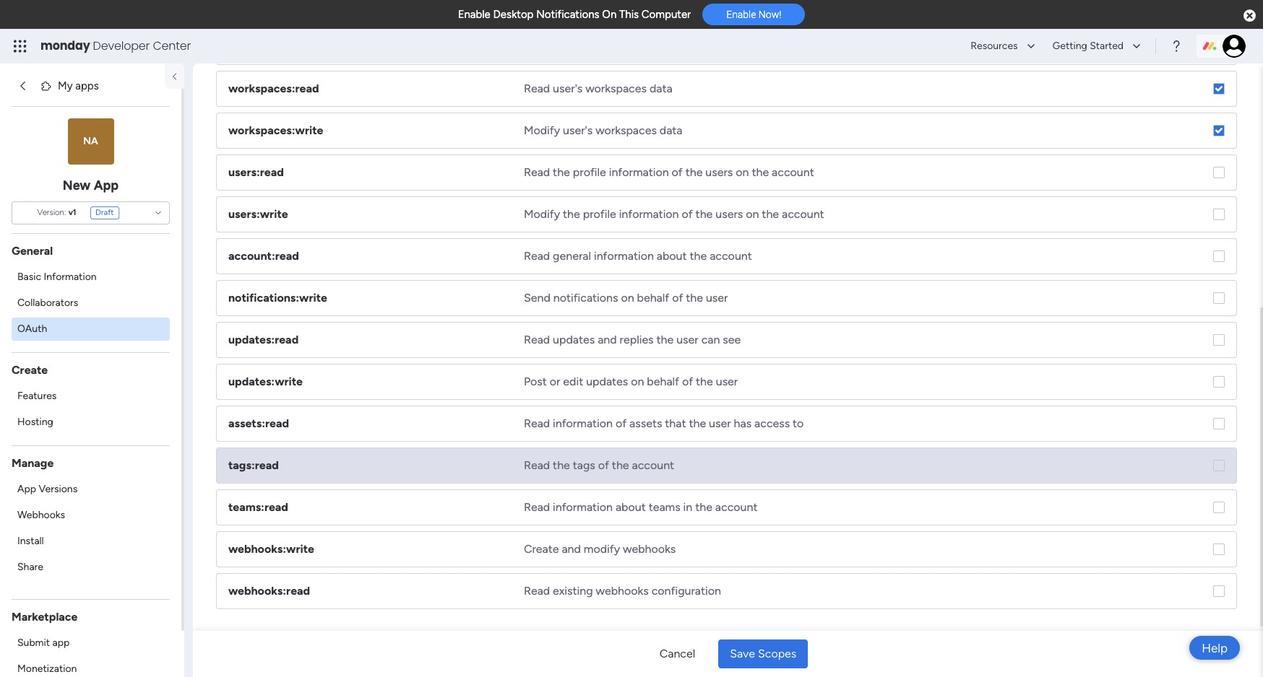 Task type: vqa. For each thing, say whether or not it's contained in the screenshot.


Task type: describe. For each thing, give the bounding box(es) containing it.
create for create
[[12, 363, 48, 377]]

check image
[[1215, 126, 1223, 135]]

0 vertical spatial about
[[657, 249, 687, 263]]

resources button
[[962, 35, 1041, 58]]

read the tags of the account
[[524, 459, 674, 473]]

enable desktop notifications on this computer
[[458, 8, 691, 21]]

webhooks
[[17, 509, 65, 521]]

workspaces:write
[[228, 124, 323, 137]]

workspaces for read user's workspaces data
[[585, 82, 647, 95]]

has
[[734, 417, 752, 431]]

notifications:write
[[228, 291, 327, 305]]

modify
[[584, 543, 620, 556]]

user down the 'see'
[[716, 375, 738, 389]]

notifications
[[553, 291, 618, 305]]

access
[[754, 417, 790, 431]]

tags
[[573, 459, 595, 473]]

general
[[12, 244, 53, 258]]

to
[[793, 417, 804, 431]]

configuration
[[652, 585, 721, 598]]

information
[[44, 271, 97, 283]]

information up tags
[[553, 417, 613, 431]]

hosting
[[17, 416, 53, 428]]

of left assets
[[616, 417, 627, 431]]

post or edit updates on behalf of the user
[[524, 375, 738, 389]]

updates:read
[[228, 333, 299, 347]]

0 vertical spatial webhooks
[[623, 543, 676, 556]]

user left can
[[676, 333, 699, 347]]

my apps
[[58, 79, 99, 92]]

marketplace
[[12, 610, 78, 624]]

users:read
[[228, 165, 284, 179]]

tags:read
[[228, 459, 279, 473]]

share link
[[12, 556, 170, 579]]

0 vertical spatial behalf
[[637, 291, 669, 305]]

data for modify user's workspaces data
[[660, 124, 683, 137]]

collaborators
[[17, 297, 78, 309]]

account:read
[[228, 249, 299, 263]]

enable for enable desktop notifications on this computer
[[458, 8, 491, 21]]

my
[[58, 79, 73, 92]]

information up the 'read general information about the account'
[[619, 207, 679, 221]]

save scopes button
[[718, 640, 808, 669]]

getting started
[[1053, 40, 1124, 52]]

draft
[[95, 208, 114, 217]]

features
[[17, 390, 57, 402]]

read user's workspaces data
[[524, 82, 672, 95]]

read information of assets that the user has access to
[[524, 417, 804, 431]]

submit app
[[17, 637, 70, 649]]

data for read user's workspaces data
[[650, 82, 672, 95]]

user up can
[[706, 291, 728, 305]]

of right tags
[[598, 459, 609, 473]]

kendall parks image
[[1223, 35, 1246, 58]]

teams
[[649, 501, 680, 514]]

basic
[[17, 271, 41, 283]]

1 vertical spatial behalf
[[647, 375, 679, 389]]

create and modify webhooks
[[524, 543, 676, 556]]

read for read the tags of the account
[[524, 459, 550, 473]]

new
[[63, 177, 91, 193]]

users for read the profile information of the users on the account
[[705, 165, 733, 179]]

app
[[52, 637, 70, 649]]

edit
[[563, 375, 583, 389]]

0 vertical spatial updates
[[553, 333, 595, 347]]

basic information
[[17, 271, 97, 283]]

read for read general information about the account
[[524, 249, 550, 263]]

send
[[524, 291, 550, 305]]

monday
[[40, 38, 90, 54]]

read for read information about teams in the account
[[524, 501, 550, 514]]

app versions link
[[12, 478, 170, 501]]

webhooks:write
[[228, 543, 314, 556]]

updates:write
[[228, 375, 303, 389]]

0 horizontal spatial about
[[616, 501, 646, 514]]

users for modify the profile information of the users on the account
[[716, 207, 743, 221]]

webhooks:read
[[228, 585, 310, 598]]

save
[[730, 647, 755, 661]]

read updates and replies the user can see
[[524, 333, 741, 347]]

post
[[524, 375, 547, 389]]

profile for read
[[573, 165, 606, 179]]

monday developer center
[[40, 38, 191, 54]]

select product image
[[13, 39, 27, 53]]

assets:read
[[228, 417, 289, 431]]

monetization
[[17, 663, 77, 675]]

apps
[[75, 79, 99, 92]]

read for read existing webhooks configuration
[[524, 585, 550, 598]]

dapulse close image
[[1244, 9, 1256, 23]]



Task type: locate. For each thing, give the bounding box(es) containing it.
profile
[[573, 165, 606, 179], [583, 207, 616, 221]]

share
[[17, 561, 43, 573]]

1 read from the top
[[524, 82, 550, 95]]

cancel
[[660, 647, 695, 661]]

users:write
[[228, 207, 288, 221]]

1 vertical spatial modify
[[524, 207, 560, 221]]

profile for modify
[[583, 207, 616, 221]]

behalf
[[637, 291, 669, 305], [647, 375, 679, 389]]

of up that
[[682, 375, 693, 389]]

about
[[657, 249, 687, 263], [616, 501, 646, 514]]

can
[[701, 333, 720, 347]]

about left teams
[[616, 501, 646, 514]]

2 modify from the top
[[524, 207, 560, 221]]

computer
[[642, 8, 691, 21]]

help button
[[1190, 637, 1240, 660]]

1 vertical spatial create
[[524, 543, 559, 556]]

modify
[[524, 124, 560, 137], [524, 207, 560, 221]]

of down read the profile information of the users on the account
[[682, 207, 693, 221]]

updates right edit
[[586, 375, 628, 389]]

modify up general
[[524, 207, 560, 221]]

information up modify the profile information of the users on the account
[[609, 165, 669, 179]]

profile down modify user's workspaces data
[[573, 165, 606, 179]]

na
[[83, 135, 98, 147]]

1 vertical spatial data
[[660, 124, 683, 137]]

4 read from the top
[[524, 333, 550, 347]]

1 horizontal spatial app
[[94, 177, 119, 193]]

versions
[[39, 483, 77, 495]]

teams:read
[[228, 501, 288, 514]]

scopes
[[758, 647, 797, 661]]

1 vertical spatial about
[[616, 501, 646, 514]]

user's up modify user's workspaces data
[[553, 82, 583, 95]]

getting
[[1053, 40, 1087, 52]]

0 vertical spatial modify
[[524, 124, 560, 137]]

install link
[[12, 530, 170, 553]]

developer
[[93, 38, 150, 54]]

user's for read
[[553, 82, 583, 95]]

8 read from the top
[[524, 585, 550, 598]]

1 modify from the top
[[524, 124, 560, 137]]

webhooks link
[[12, 504, 170, 527]]

notifications
[[536, 8, 599, 21]]

and left modify in the left of the page
[[562, 543, 581, 556]]

version :
[[37, 208, 66, 217]]

save scopes
[[730, 647, 797, 661]]

read for read the profile information of the users on the account
[[524, 165, 550, 179]]

install
[[17, 535, 44, 547]]

create
[[12, 363, 48, 377], [524, 543, 559, 556]]

send notifications on behalf of the user
[[524, 291, 728, 305]]

getting started button
[[1044, 35, 1147, 58]]

0 horizontal spatial create
[[12, 363, 48, 377]]

1 vertical spatial profile
[[583, 207, 616, 221]]

create up the features
[[12, 363, 48, 377]]

app versions
[[17, 483, 77, 495]]

general
[[553, 249, 591, 263]]

of
[[672, 165, 683, 179], [682, 207, 693, 221], [672, 291, 683, 305], [682, 375, 693, 389], [616, 417, 627, 431], [598, 459, 609, 473]]

assets
[[629, 417, 662, 431]]

2 read from the top
[[524, 165, 550, 179]]

1 vertical spatial webhooks
[[596, 585, 649, 598]]

1 horizontal spatial enable
[[726, 9, 756, 20]]

read for read information of assets that the user has access to
[[524, 417, 550, 431]]

v1
[[68, 208, 76, 217]]

oauth link
[[12, 318, 170, 341]]

and
[[598, 333, 617, 347], [562, 543, 581, 556]]

updates
[[553, 333, 595, 347], [586, 375, 628, 389]]

account
[[772, 165, 814, 179], [782, 207, 824, 221], [710, 249, 752, 263], [632, 459, 674, 473], [715, 501, 758, 514]]

7 read from the top
[[524, 501, 550, 514]]

1 vertical spatial user's
[[563, 124, 593, 137]]

information down tags
[[553, 501, 613, 514]]

or
[[550, 375, 560, 389]]

modify for modify the profile information of the users on the account
[[524, 207, 560, 221]]

3 read from the top
[[524, 249, 550, 263]]

hosting link
[[12, 411, 170, 434]]

5 read from the top
[[524, 417, 550, 431]]

new app
[[63, 177, 119, 193]]

behalf down the 'read general information about the account'
[[637, 291, 669, 305]]

1 vertical spatial workspaces
[[596, 124, 657, 137]]

user left has
[[709, 417, 731, 431]]

existing
[[553, 585, 593, 598]]

check image
[[1215, 85, 1223, 93]]

webhooks down read information about teams in the account at the bottom of the page
[[623, 543, 676, 556]]

1 vertical spatial and
[[562, 543, 581, 556]]

read the profile information of the users on the account
[[524, 165, 814, 179]]

the
[[553, 165, 570, 179], [686, 165, 703, 179], [752, 165, 769, 179], [563, 207, 580, 221], [696, 207, 713, 221], [762, 207, 779, 221], [690, 249, 707, 263], [686, 291, 703, 305], [656, 333, 674, 347], [696, 375, 713, 389], [689, 417, 706, 431], [553, 459, 570, 473], [612, 459, 629, 473], [695, 501, 712, 514]]

started
[[1090, 40, 1124, 52]]

behalf up read information of assets that the user has access to
[[647, 375, 679, 389]]

workspaces for modify user's workspaces data
[[596, 124, 657, 137]]

see
[[723, 333, 741, 347]]

about down modify the profile information of the users on the account
[[657, 249, 687, 263]]

in
[[683, 501, 692, 514]]

now!
[[759, 9, 781, 20]]

users
[[705, 165, 733, 179], [716, 207, 743, 221]]

1 horizontal spatial and
[[598, 333, 617, 347]]

app
[[94, 177, 119, 193], [17, 483, 36, 495]]

create up existing
[[524, 543, 559, 556]]

replies
[[620, 333, 654, 347]]

desktop
[[493, 8, 534, 21]]

updates up edit
[[553, 333, 595, 347]]

0 vertical spatial and
[[598, 333, 617, 347]]

enable left now!
[[726, 9, 756, 20]]

that
[[665, 417, 686, 431]]

1 vertical spatial updates
[[586, 375, 628, 389]]

data up modify user's workspaces data
[[650, 82, 672, 95]]

read for read updates and replies the user can see
[[524, 333, 550, 347]]

1 vertical spatial app
[[17, 483, 36, 495]]

1 horizontal spatial about
[[657, 249, 687, 263]]

read for read user's workspaces data
[[524, 82, 550, 95]]

this
[[619, 8, 639, 21]]

app up the draft
[[94, 177, 119, 193]]

webhooks down modify in the left of the page
[[596, 585, 649, 598]]

center
[[153, 38, 191, 54]]

:
[[64, 208, 66, 217]]

read existing webhooks configuration
[[524, 585, 721, 598]]

version
[[37, 208, 64, 217]]

modify the profile information of the users on the account
[[524, 207, 824, 221]]

on
[[736, 165, 749, 179], [746, 207, 759, 221], [621, 291, 634, 305], [631, 375, 644, 389]]

of up modify the profile information of the users on the account
[[672, 165, 683, 179]]

workspaces up modify user's workspaces data
[[585, 82, 647, 95]]

profile up general
[[583, 207, 616, 221]]

read general information about the account
[[524, 249, 752, 263]]

0 vertical spatial user's
[[553, 82, 583, 95]]

features link
[[12, 385, 170, 408]]

oauth
[[17, 323, 47, 335]]

modify for modify user's workspaces data
[[524, 124, 560, 137]]

information up send notifications on behalf of the user
[[594, 249, 654, 263]]

workspaces down read user's workspaces data
[[596, 124, 657, 137]]

enable left desktop
[[458, 8, 491, 21]]

help image
[[1169, 39, 1184, 53]]

on
[[602, 8, 617, 21]]

1 horizontal spatial create
[[524, 543, 559, 556]]

1 vertical spatial users
[[716, 207, 743, 221]]

and left the replies
[[598, 333, 617, 347]]

submit
[[17, 637, 50, 649]]

create for create and modify webhooks
[[524, 543, 559, 556]]

0 vertical spatial users
[[705, 165, 733, 179]]

0 vertical spatial profile
[[573, 165, 606, 179]]

user's for modify
[[563, 124, 593, 137]]

app down manage
[[17, 483, 36, 495]]

0 vertical spatial workspaces
[[585, 82, 647, 95]]

modify down read user's workspaces data
[[524, 124, 560, 137]]

enable for enable now!
[[726, 9, 756, 20]]

basic information link
[[12, 266, 170, 289]]

enable now! button
[[703, 4, 805, 25]]

0 horizontal spatial and
[[562, 543, 581, 556]]

workspaces:read
[[228, 82, 319, 95]]

cancel button
[[648, 640, 707, 669]]

enable inside button
[[726, 9, 756, 20]]

6 read from the top
[[524, 459, 550, 473]]

help
[[1202, 641, 1228, 656]]

0 vertical spatial create
[[12, 363, 48, 377]]

data up read the profile information of the users on the account
[[660, 124, 683, 137]]

resources
[[971, 40, 1018, 52]]

user's down read user's workspaces data
[[563, 124, 593, 137]]

read information about teams in the account
[[524, 501, 758, 514]]

submit app link
[[12, 632, 170, 655]]

user's
[[553, 82, 583, 95], [563, 124, 593, 137]]

enable now!
[[726, 9, 781, 20]]

collaborators link
[[12, 292, 170, 315]]

0 vertical spatial app
[[94, 177, 119, 193]]

manage
[[12, 456, 54, 470]]

0 horizontal spatial app
[[17, 483, 36, 495]]

0 vertical spatial data
[[650, 82, 672, 95]]

0 horizontal spatial enable
[[458, 8, 491, 21]]

of down the 'read general information about the account'
[[672, 291, 683, 305]]



